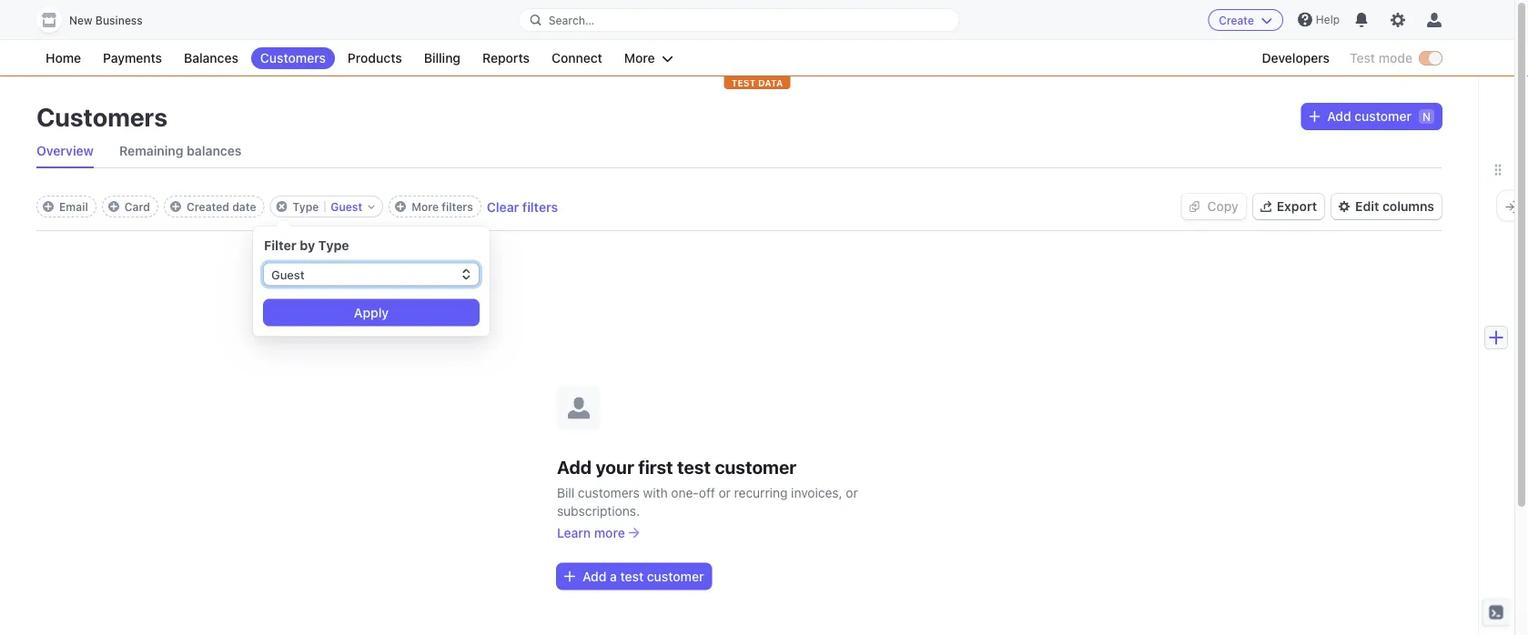 Task type: locate. For each thing, give the bounding box(es) containing it.
add for add your first test customer
[[557, 457, 592, 478]]

create
[[1219, 14, 1255, 26]]

1 vertical spatial svg image
[[1190, 201, 1201, 212]]

add created date image
[[170, 201, 181, 212]]

0 vertical spatial type
[[293, 200, 319, 213]]

more inside more button
[[624, 51, 655, 66]]

remaining balances
[[119, 143, 242, 158]]

customers left products
[[260, 51, 326, 66]]

type right "remove type" image
[[293, 200, 319, 213]]

add email image
[[43, 201, 54, 212]]

svg image left a at bottom left
[[565, 571, 575, 582]]

developers link
[[1253, 47, 1339, 69]]

0 horizontal spatial more
[[412, 200, 439, 213]]

1 horizontal spatial filters
[[523, 199, 558, 214]]

filters right clear
[[523, 199, 558, 214]]

type right by
[[318, 238, 349, 253]]

more button
[[615, 47, 683, 69]]

add down test
[[1328, 109, 1352, 124]]

0 horizontal spatial svg image
[[565, 571, 575, 582]]

export
[[1277, 199, 1318, 214]]

clear filters button
[[487, 199, 558, 214]]

svg image for add a test customer
[[565, 571, 575, 582]]

learn more
[[557, 525, 625, 540]]

svg image
[[1310, 111, 1321, 122], [1190, 201, 1201, 212], [565, 571, 575, 582]]

1 vertical spatial customers
[[36, 102, 168, 132]]

customers
[[260, 51, 326, 66], [36, 102, 168, 132]]

or right off
[[719, 485, 731, 500]]

search…
[[549, 14, 595, 26]]

add your first test customer
[[557, 457, 797, 478]]

svg image left copy
[[1190, 201, 1201, 212]]

payments link
[[94, 47, 171, 69]]

edit
[[1356, 199, 1380, 214]]

bill
[[557, 485, 575, 500]]

customers up the overview at the top left
[[36, 102, 168, 132]]

type
[[293, 200, 319, 213], [318, 238, 349, 253]]

data
[[758, 77, 783, 88]]

edit columns
[[1356, 199, 1435, 214]]

created date
[[187, 200, 256, 213]]

1 horizontal spatial or
[[846, 485, 858, 500]]

or right invoices,
[[846, 485, 858, 500]]

type inside clear filters toolbar
[[293, 200, 319, 213]]

connect
[[552, 51, 603, 66]]

test right a at bottom left
[[621, 569, 644, 584]]

test
[[732, 77, 756, 88]]

0 horizontal spatial test
[[621, 569, 644, 584]]

0 horizontal spatial or
[[719, 485, 731, 500]]

tab list
[[36, 135, 1442, 168]]

0 vertical spatial customers
[[260, 51, 326, 66]]

2 horizontal spatial svg image
[[1310, 111, 1321, 122]]

created
[[187, 200, 229, 213]]

add customer
[[1328, 109, 1412, 124]]

one-
[[671, 485, 699, 500]]

billing link
[[415, 47, 470, 69]]

1 vertical spatial test
[[621, 569, 644, 584]]

0 vertical spatial more
[[624, 51, 655, 66]]

test up one-
[[677, 457, 711, 478]]

1 horizontal spatial svg image
[[1190, 201, 1201, 212]]

add up bill at the bottom left
[[557, 457, 592, 478]]

1 vertical spatial add
[[557, 457, 592, 478]]

add a test customer button
[[557, 564, 712, 590]]

1 horizontal spatial test
[[677, 457, 711, 478]]

svg image inside "copy" button
[[1190, 201, 1201, 212]]

add left a at bottom left
[[583, 569, 607, 584]]

or
[[719, 485, 731, 500], [846, 485, 858, 500]]

customer right a at bottom left
[[647, 569, 704, 584]]

0 vertical spatial add
[[1328, 109, 1352, 124]]

Search… text field
[[520, 9, 959, 31]]

0 vertical spatial test
[[677, 457, 711, 478]]

copy button
[[1182, 194, 1246, 219]]

1 horizontal spatial customers
[[260, 51, 326, 66]]

2 or from the left
[[846, 485, 858, 500]]

customer up recurring
[[715, 457, 797, 478]]

0 vertical spatial customer
[[1355, 109, 1412, 124]]

add inside "add a test customer" 'button'
[[583, 569, 607, 584]]

balances link
[[175, 47, 248, 69]]

date
[[232, 200, 256, 213]]

reports link
[[473, 47, 539, 69]]

0 horizontal spatial customers
[[36, 102, 168, 132]]

2 vertical spatial customer
[[647, 569, 704, 584]]

1 vertical spatial customer
[[715, 457, 797, 478]]

learn more link
[[557, 524, 640, 542]]

1 horizontal spatial more
[[624, 51, 655, 66]]

bill customers with one-off or recurring invoices, or subscriptions.
[[557, 485, 858, 519]]

off
[[699, 485, 715, 500]]

svg image left add customer
[[1310, 111, 1321, 122]]

test
[[1350, 51, 1376, 66]]

filters
[[523, 199, 558, 214], [442, 200, 473, 213]]

more for more filters
[[412, 200, 439, 213]]

0 horizontal spatial filters
[[442, 200, 473, 213]]

reports
[[483, 51, 530, 66]]

billing
[[424, 51, 461, 66]]

balances
[[184, 51, 238, 66]]

filter by type
[[264, 238, 349, 253]]

more right connect
[[624, 51, 655, 66]]

2 horizontal spatial customer
[[1355, 109, 1412, 124]]

0 horizontal spatial customer
[[647, 569, 704, 584]]

help button
[[1291, 5, 1348, 34]]

more inside clear filters toolbar
[[412, 200, 439, 213]]

add for add a test customer
[[583, 569, 607, 584]]

customer left n in the top right of the page
[[1355, 109, 1412, 124]]

2 vertical spatial add
[[583, 569, 607, 584]]

clear
[[487, 199, 519, 214]]

new
[[69, 14, 92, 27]]

test
[[677, 457, 711, 478], [621, 569, 644, 584]]

add
[[1328, 109, 1352, 124], [557, 457, 592, 478], [583, 569, 607, 584]]

1 horizontal spatial customer
[[715, 457, 797, 478]]

more
[[624, 51, 655, 66], [412, 200, 439, 213]]

create button
[[1209, 9, 1284, 31]]

more right add more filters icon
[[412, 200, 439, 213]]

Search… search field
[[520, 9, 959, 31]]

customers
[[578, 485, 640, 500]]

apply button
[[264, 300, 479, 326]]

0 vertical spatial svg image
[[1310, 111, 1321, 122]]

svg image inside "add a test customer" 'button'
[[565, 571, 575, 582]]

tab list containing overview
[[36, 135, 1442, 168]]

customer
[[1355, 109, 1412, 124], [715, 457, 797, 478], [647, 569, 704, 584]]

filters left clear
[[442, 200, 473, 213]]

products link
[[339, 47, 411, 69]]

mode
[[1379, 51, 1413, 66]]

home link
[[36, 47, 90, 69]]

subscriptions.
[[557, 504, 640, 519]]

add for add customer
[[1328, 109, 1352, 124]]

edit type image
[[368, 203, 375, 210]]

2 vertical spatial svg image
[[565, 571, 575, 582]]

test data
[[732, 77, 783, 88]]

1 vertical spatial more
[[412, 200, 439, 213]]

developers
[[1262, 51, 1330, 66]]



Task type: describe. For each thing, give the bounding box(es) containing it.
test inside 'button'
[[621, 569, 644, 584]]

filter
[[264, 238, 297, 253]]

home
[[46, 51, 81, 66]]

test mode
[[1350, 51, 1413, 66]]

new business button
[[36, 7, 161, 33]]

new business
[[69, 14, 143, 27]]

copy
[[1208, 199, 1239, 214]]

remaining balances link
[[119, 135, 242, 168]]

clear filters toolbar
[[36, 196, 558, 218]]

overview link
[[36, 135, 94, 168]]

edit columns button
[[1332, 194, 1442, 219]]

card
[[125, 200, 150, 213]]

a
[[610, 569, 617, 584]]

notifications image
[[1355, 13, 1369, 27]]

customer inside 'button'
[[647, 569, 704, 584]]

more for more
[[624, 51, 655, 66]]

columns
[[1383, 199, 1435, 214]]

payments
[[103, 51, 162, 66]]

1 vertical spatial type
[[318, 238, 349, 253]]

invoices,
[[791, 485, 843, 500]]

overview
[[36, 143, 94, 158]]

clear filters
[[487, 199, 558, 214]]

apply
[[354, 305, 389, 320]]

add a test customer
[[583, 569, 704, 584]]

n
[[1423, 110, 1431, 123]]

remove type image
[[276, 201, 287, 212]]

export button
[[1254, 194, 1325, 219]]

learn
[[557, 525, 591, 540]]

with
[[643, 485, 668, 500]]

help
[[1317, 13, 1340, 26]]

business
[[95, 14, 143, 27]]

balances
[[187, 143, 242, 158]]

recurring
[[734, 485, 788, 500]]

more filters
[[412, 200, 473, 213]]

your
[[596, 457, 634, 478]]

1 or from the left
[[719, 485, 731, 500]]

filters for clear filters
[[523, 199, 558, 214]]

add card image
[[108, 201, 119, 212]]

guest
[[331, 200, 363, 213]]

connect link
[[543, 47, 612, 69]]

svg image for copy
[[1190, 201, 1201, 212]]

add more filters image
[[395, 201, 406, 212]]

products
[[348, 51, 402, 66]]

email
[[59, 200, 88, 213]]

by
[[300, 238, 315, 253]]

filters for more filters
[[442, 200, 473, 213]]

more
[[594, 525, 625, 540]]

customers link
[[251, 47, 335, 69]]

first
[[638, 457, 673, 478]]

remaining
[[119, 143, 184, 158]]



Task type: vqa. For each thing, say whether or not it's contained in the screenshot.
THE CLEAR FILTERS Button
yes



